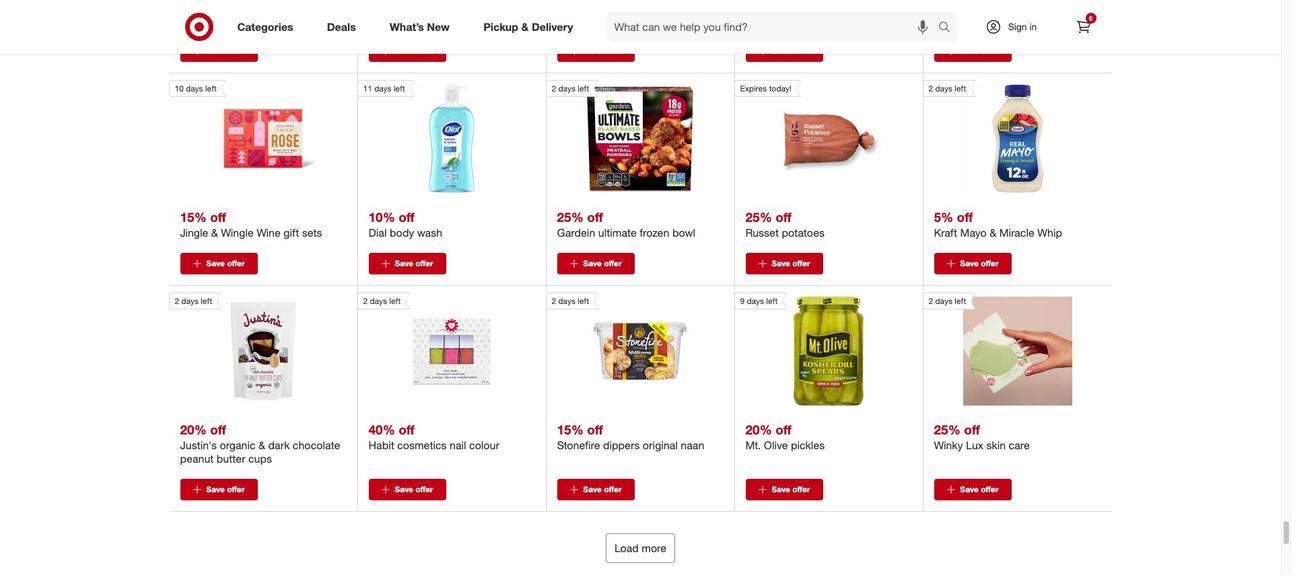 Task type: vqa. For each thing, say whether or not it's contained in the screenshot.
WHAT'S NEW link
yes



Task type: locate. For each thing, give the bounding box(es) containing it.
new
[[427, 20, 450, 33]]

off up stonefire
[[587, 422, 603, 438]]

save offer button down butter
[[180, 480, 258, 501]]

& right jingle
[[211, 226, 218, 240]]

colour
[[469, 439, 500, 453]]

chocolate
[[293, 439, 340, 453]]

nail
[[450, 439, 466, 453]]

25% inside 25% off gardein ultimate frozen bowl
[[557, 209, 584, 225]]

offer for save offer button underneath butter
[[227, 485, 245, 495]]

off inside 25% off winky lux skin care
[[964, 422, 980, 438]]

save down lux
[[961, 485, 979, 495]]

bunches
[[591, 0, 634, 14]]

save offer button down lux
[[934, 480, 1012, 501]]

expires today!
[[740, 84, 792, 94]]

& right the pickup
[[522, 20, 529, 33]]

offer down honey bunches of oats breakfast cereal button
[[604, 46, 622, 56]]

grade
[[1067, 0, 1095, 14]]

offer down mayo
[[981, 259, 999, 269]]

& left dark
[[259, 439, 265, 453]]

0 horizontal spatial 15%
[[180, 209, 207, 225]]

days for 15% off stonefire dippers original naan
[[559, 296, 576, 306]]

cereal
[[869, 0, 898, 14], [557, 14, 587, 27]]

off up cosmetics
[[399, 422, 415, 438]]

of
[[637, 0, 646, 14]]

save down stonefire
[[583, 485, 602, 495]]

off inside 20% off mt. olive pickles
[[776, 422, 792, 438]]

15% up jingle
[[180, 209, 207, 225]]

days
[[186, 84, 203, 94], [375, 84, 392, 94], [559, 84, 576, 94], [936, 84, 953, 94], [181, 296, 199, 306], [370, 296, 387, 306], [559, 296, 576, 306], [747, 296, 764, 306], [936, 296, 953, 306]]

offer down categories
[[227, 46, 245, 56]]

off inside 5% off kraft mayo & miracle whip
[[957, 209, 973, 225]]

5%
[[934, 209, 954, 225]]

15% inside 15% off stonefire dippers original naan
[[557, 422, 584, 438]]

2 days left for 40% off habit cosmetics nail colour
[[363, 296, 401, 306]]

off inside 15% off jingle & wingle wine gift sets
[[210, 209, 226, 225]]

25%
[[557, 209, 584, 225], [746, 209, 772, 225], [934, 422, 961, 438]]

2
[[552, 84, 556, 94], [929, 84, 934, 94], [175, 296, 179, 306], [363, 296, 368, 306], [552, 296, 556, 306], [929, 296, 934, 306]]

off up the body
[[399, 209, 415, 225]]

cereal inside the "honey bunches of oats breakfast cereal"
[[557, 14, 587, 27]]

off for 15% off stonefire dippers original naan
[[587, 422, 603, 438]]

lux
[[966, 439, 984, 453]]

2 days left
[[552, 84, 589, 94], [929, 84, 967, 94], [175, 296, 212, 306], [363, 296, 401, 306], [552, 296, 589, 306], [929, 296, 967, 306]]

cereal left bunches
[[557, 14, 587, 27]]

offer down potatoes
[[793, 259, 811, 269]]

off inside 25% off russet potatoes
[[776, 209, 792, 225]]

care
[[1009, 439, 1030, 453]]

sign
[[1009, 21, 1027, 32]]

save offer button down cosmetics
[[369, 480, 446, 501]]

offer down the wingle
[[227, 259, 245, 269]]

off up lux
[[964, 422, 980, 438]]

categories
[[237, 20, 293, 33]]

off for 20% off justin's organic & dark chocolate peanut butter cups
[[210, 422, 226, 438]]

off up the wingle
[[210, 209, 226, 225]]

2 days left button for 40% off habit cosmetics nail colour
[[357, 293, 506, 406]]

20% inside "20% off justin's organic & dark chocolate peanut butter cups"
[[180, 422, 207, 438]]

offer down what's new link
[[416, 46, 433, 56]]

25% up gardein
[[557, 209, 584, 225]]

offer for save offer button above 10 days left
[[227, 46, 245, 56]]

save offer button up 10 days left
[[180, 40, 258, 62]]

off up mayo
[[957, 209, 973, 225]]

20% up justin's
[[180, 422, 207, 438]]

10 days left button
[[169, 80, 318, 193]]

cereal inside kellogg's elf on the shelf cereal button
[[869, 0, 898, 14]]

2 20% from the left
[[746, 422, 772, 438]]

20% off justin's organic & dark chocolate peanut butter cups
[[180, 422, 340, 466]]

save down olive
[[772, 485, 791, 495]]

load more
[[615, 542, 667, 556]]

offer for save offer button under the body
[[416, 259, 433, 269]]

save down the body
[[395, 259, 413, 269]]

whip
[[1038, 226, 1063, 240]]

save offer button down bunches
[[557, 40, 635, 62]]

10 days left
[[175, 84, 217, 94]]

pickles
[[791, 439, 825, 453]]

save offer down mayo
[[961, 259, 999, 269]]

left for 15% off stonefire dippers original naan
[[578, 296, 589, 306]]

search button
[[932, 12, 965, 44]]

1 horizontal spatial 15%
[[557, 422, 584, 438]]

25% up winky
[[934, 422, 961, 438]]

save down jingle
[[206, 259, 225, 269]]

save offer down bunches
[[583, 46, 622, 56]]

25% inside 25% off winky lux skin care
[[934, 422, 961, 438]]

1 horizontal spatial 25%
[[746, 209, 772, 225]]

off inside 40% off habit cosmetics nail colour
[[399, 422, 415, 438]]

expires
[[740, 84, 767, 94]]

save offer button down the wingle
[[180, 253, 258, 275]]

offer down skin
[[981, 485, 999, 495]]

6
[[1089, 14, 1093, 22]]

off for 10% off dial body wash
[[399, 209, 415, 225]]

save offer down range
[[961, 46, 999, 56]]

on
[[808, 0, 820, 14]]

2 days left for 25% off gardein ultimate frozen bowl
[[552, 84, 589, 94]]

save offer
[[206, 46, 245, 56], [395, 46, 433, 56], [583, 46, 622, 56], [772, 46, 811, 56], [961, 46, 999, 56], [206, 259, 245, 269], [395, 259, 433, 269], [583, 259, 622, 269], [772, 259, 811, 269], [961, 259, 999, 269], [206, 485, 245, 495], [395, 485, 433, 495], [583, 485, 622, 495], [772, 485, 811, 495], [961, 485, 999, 495]]

off
[[210, 209, 226, 225], [399, 209, 415, 225], [587, 209, 603, 225], [776, 209, 792, 225], [957, 209, 973, 225], [210, 422, 226, 438], [399, 422, 415, 438], [587, 422, 603, 438], [776, 422, 792, 438], [964, 422, 980, 438]]

off up potatoes
[[776, 209, 792, 225]]

2 horizontal spatial 25%
[[934, 422, 961, 438]]

2 for 20% off justin's organic & dark chocolate peanut butter cups
[[175, 296, 179, 306]]

egg
[[969, 0, 987, 14]]

potatoes
[[782, 226, 825, 240]]

25% for 25% off gardein ultimate frozen bowl
[[557, 209, 584, 225]]

mayo
[[961, 226, 987, 240]]

kellogg's elf on the shelf cereal
[[746, 0, 898, 14]]

20%
[[180, 422, 207, 438], [746, 422, 772, 438]]

25% up russet at the right of the page
[[746, 209, 772, 225]]

save offer button down stonefire
[[557, 480, 635, 501]]

offer down butter
[[227, 485, 245, 495]]

2 days left for 20% off justin's organic & dark chocolate peanut butter cups
[[175, 296, 212, 306]]

free
[[943, 14, 962, 27]]

5% off kraft mayo & miracle whip
[[934, 209, 1063, 240]]

kellogg's
[[746, 0, 790, 14]]

prismacolor
[[369, 0, 426, 14]]

1 vertical spatial 15%
[[557, 422, 584, 438]]

left for 25% off winky lux skin care
[[955, 296, 967, 306]]

0 horizontal spatial 20%
[[180, 422, 207, 438]]

organic
[[220, 439, 256, 453]]

15% up stonefire
[[557, 422, 584, 438]]

save offer button up today!
[[746, 40, 823, 62]]

save offer down dippers
[[583, 485, 622, 495]]

15% inside 15% off jingle & wingle wine gift sets
[[180, 209, 207, 225]]

offer down 'wash'
[[416, 259, 433, 269]]

habit
[[369, 439, 394, 453]]

&
[[522, 20, 529, 33], [211, 226, 218, 240], [990, 226, 997, 240], [259, 439, 265, 453]]

brown
[[1034, 0, 1064, 14]]

0 vertical spatial 15%
[[180, 209, 207, 225]]

cereal right shelf
[[869, 0, 898, 14]]

25% off winky lux skin care
[[934, 422, 1030, 453]]

days for 15% off jingle & wingle wine gift sets
[[186, 84, 203, 94]]

off for 25% off winky lux skin care
[[964, 422, 980, 438]]

what's new link
[[378, 12, 467, 42]]

25% inside 25% off russet potatoes
[[746, 209, 772, 225]]

off inside 15% off stonefire dippers original naan
[[587, 422, 603, 438]]

save offer down the wingle
[[206, 259, 245, 269]]

save offer button down the body
[[369, 253, 446, 275]]

save down what's
[[395, 46, 413, 56]]

20% up mt.
[[746, 422, 772, 438]]

11 days left button
[[357, 80, 506, 193]]

justin's
[[180, 439, 217, 453]]

save down cosmetics
[[395, 485, 413, 495]]

off up organic
[[210, 422, 226, 438]]

offer for save offer button below mayo
[[981, 259, 999, 269]]

eggs
[[995, 14, 1019, 27]]

save offer button down mayo
[[934, 253, 1012, 275]]

offer down cosmetics
[[416, 485, 433, 495]]

offer down ultimate
[[604, 259, 622, 269]]

wine
[[257, 226, 281, 240]]

off inside 10% off dial body wash
[[399, 209, 415, 225]]

breakfast
[[675, 0, 720, 14]]

0 horizontal spatial cereal
[[557, 14, 587, 27]]

a
[[934, 14, 940, 27]]

off up olive
[[776, 422, 792, 438]]

cereal for honey bunches of oats breakfast cereal
[[557, 14, 587, 27]]

sets
[[302, 226, 322, 240]]

& right mayo
[[990, 226, 997, 240]]

search
[[932, 21, 965, 35]]

olive
[[764, 439, 788, 453]]

offer down dippers
[[604, 485, 622, 495]]

the
[[823, 0, 839, 14]]

save offer button down olive
[[746, 480, 823, 501]]

offer for save offer button underneath what's
[[416, 46, 433, 56]]

offer down pickles
[[793, 485, 811, 495]]

left
[[205, 84, 217, 94], [394, 84, 405, 94], [578, 84, 589, 94], [955, 84, 967, 94], [201, 296, 212, 306], [389, 296, 401, 306], [578, 296, 589, 306], [767, 296, 778, 306], [955, 296, 967, 306]]

25% for 25% off russet potatoes
[[746, 209, 772, 225]]

offer down range
[[981, 46, 999, 56]]

colgate kids' battery toothbrush
[[180, 0, 336, 14]]

save down the what can we help you find? suggestions appear below search field
[[772, 46, 791, 56]]

body
[[390, 226, 414, 240]]

1 horizontal spatial 20%
[[746, 422, 772, 438]]

categories link
[[226, 12, 310, 42]]

& inside pickup & delivery link
[[522, 20, 529, 33]]

15% off stonefire dippers original naan
[[557, 422, 705, 453]]

save offer button
[[180, 40, 258, 62], [369, 40, 446, 62], [557, 40, 635, 62], [746, 40, 823, 62], [934, 40, 1012, 62], [180, 253, 258, 275], [369, 253, 446, 275], [557, 253, 635, 275], [746, 253, 823, 275], [934, 253, 1012, 275], [180, 480, 258, 501], [369, 480, 446, 501], [557, 480, 635, 501], [746, 480, 823, 501], [934, 480, 1012, 501]]

2 for 25% off gardein ultimate frozen bowl
[[552, 84, 556, 94]]

20% inside 20% off mt. olive pickles
[[746, 422, 772, 438]]

delivery
[[532, 20, 573, 33]]

save down 'search' button
[[961, 46, 979, 56]]

1 20% from the left
[[180, 422, 207, 438]]

honey bunches of oats breakfast cereal button
[[557, 0, 724, 40]]

days for 20% off justin's organic & dark chocolate peanut butter cups
[[181, 296, 199, 306]]

wash
[[417, 226, 442, 240]]

off inside "20% off justin's organic & dark chocolate peanut butter cups"
[[210, 422, 226, 438]]

0 horizontal spatial 25%
[[557, 209, 584, 225]]

2 days left button for 20% off justin's organic & dark chocolate peanut butter cups
[[169, 293, 318, 406]]

1 horizontal spatial cereal
[[869, 0, 898, 14]]

off inside 25% off gardein ultimate frozen bowl
[[587, 209, 603, 225]]

save offer down olive
[[772, 485, 811, 495]]

left for 20% off mt. olive pickles
[[767, 296, 778, 306]]

off up gardein
[[587, 209, 603, 225]]

save
[[206, 46, 225, 56], [395, 46, 413, 56], [583, 46, 602, 56], [772, 46, 791, 56], [961, 46, 979, 56], [206, 259, 225, 269], [395, 259, 413, 269], [583, 259, 602, 269], [772, 259, 791, 269], [961, 259, 979, 269], [206, 485, 225, 495], [395, 485, 413, 495], [583, 485, 602, 495], [772, 485, 791, 495], [961, 485, 979, 495]]

stonefire
[[557, 439, 600, 453]]

offer down the what can we help you find? suggestions appear below search field
[[793, 46, 811, 56]]

save offer down butter
[[206, 485, 245, 495]]

drawing
[[369, 14, 407, 27]]



Task type: describe. For each thing, give the bounding box(es) containing it.
save offer down the what can we help you find? suggestions appear below search field
[[772, 46, 811, 56]]

2 days left button for 25% off gardein ultimate frozen bowl
[[546, 80, 695, 193]]

pickup & delivery
[[484, 20, 573, 33]]

battery
[[246, 0, 280, 14]]

15% off jingle & wingle wine gift sets
[[180, 209, 322, 240]]

save offer down kids'
[[206, 46, 245, 56]]

prismacolor premier graphite drawing set
[[369, 0, 509, 27]]

2 days left button for 25% off winky lux skin care
[[923, 293, 1072, 406]]

wingle
[[221, 226, 254, 240]]

save offer button down potatoes
[[746, 253, 823, 275]]

large
[[1008, 0, 1031, 14]]

off for 15% off jingle & wingle wine gift sets
[[210, 209, 226, 225]]

40% off habit cosmetics nail colour
[[369, 422, 500, 453]]

toothbrush
[[283, 0, 336, 14]]

butter
[[217, 453, 246, 466]]

off for 20% off mt. olive pickles
[[776, 422, 792, 438]]

russet
[[746, 226, 779, 240]]

25% for 25% off winky lux skin care
[[934, 422, 961, 438]]

save offer down what's new
[[395, 46, 433, 56]]

& inside 5% off kraft mayo & miracle whip
[[990, 226, 997, 240]]

25% off gardein ultimate frozen bowl
[[557, 209, 696, 240]]

oats
[[649, 0, 672, 14]]

skin
[[987, 439, 1006, 453]]

off for 40% off habit cosmetics nail colour
[[399, 422, 415, 438]]

expires today! button
[[734, 80, 884, 193]]

left for 20% off justin's organic & dark chocolate peanut butter cups
[[201, 296, 212, 306]]

2 days left for 5% off kraft mayo & miracle whip
[[929, 84, 967, 94]]

10
[[175, 84, 184, 94]]

2 for 40% off habit cosmetics nail colour
[[363, 296, 368, 306]]

cups
[[248, 453, 272, 466]]

honey bunches of oats breakfast cereal
[[557, 0, 720, 27]]

ultimate
[[599, 226, 637, 240]]

off for 25% off russet potatoes
[[776, 209, 792, 225]]

save down butter
[[206, 485, 225, 495]]

prismacolor premier graphite drawing set button
[[369, 0, 535, 40]]

save down russet at the right of the page
[[772, 259, 791, 269]]

left for 15% off jingle & wingle wine gift sets
[[205, 84, 217, 94]]

pickup
[[484, 20, 519, 33]]

save offer button down gardein
[[557, 253, 635, 275]]

honey
[[557, 0, 588, 14]]

original
[[643, 439, 678, 453]]

left for 10% off dial body wash
[[394, 84, 405, 94]]

left for 25% off gardein ultimate frozen bowl
[[578, 84, 589, 94]]

naan
[[681, 439, 705, 453]]

more
[[642, 542, 667, 556]]

left for 40% off habit cosmetics nail colour
[[389, 296, 401, 306]]

off for 5% off kraft mayo & miracle whip
[[957, 209, 973, 225]]

offer for save offer button under the wingle
[[227, 259, 245, 269]]

2 days left for 15% off stonefire dippers original naan
[[552, 296, 589, 306]]

save offer button down range
[[934, 40, 1012, 62]]

gift
[[284, 226, 299, 240]]

offer for save offer button on top of today!
[[793, 46, 811, 56]]

6 link
[[1069, 12, 1099, 42]]

25% off russet potatoes
[[746, 209, 825, 240]]

2 days left button for 5% off kraft mayo & miracle whip
[[923, 80, 1072, 193]]

offer for save offer button underneath range
[[981, 46, 999, 56]]

9 days left
[[740, 296, 778, 306]]

gardein
[[557, 226, 596, 240]]

20% for 20% off mt. olive pickles
[[746, 422, 772, 438]]

10%
[[369, 209, 395, 225]]

offer for save offer button under gardein
[[604, 259, 622, 269]]

offer for save offer button underneath cosmetics
[[416, 485, 433, 495]]

what's
[[390, 20, 424, 33]]

mt.
[[746, 439, 761, 453]]

save up 10 days left
[[206, 46, 225, 56]]

off for 25% off gardein ultimate frozen bowl
[[587, 209, 603, 225]]

sign in link
[[974, 12, 1058, 42]]

9
[[740, 296, 745, 306]]

offer for save offer button under potatoes
[[793, 259, 811, 269]]

save offer down cosmetics
[[395, 485, 433, 495]]

days for 25% off winky lux skin care
[[936, 296, 953, 306]]

cereal for kellogg's elf on the shelf cereal
[[869, 0, 898, 14]]

save offer button down what's
[[369, 40, 446, 62]]

2 for 5% off kraft mayo & miracle whip
[[929, 84, 934, 94]]

2 for 25% off winky lux skin care
[[929, 296, 934, 306]]

save offer down lux
[[961, 485, 999, 495]]

range
[[965, 14, 992, 27]]

save offer down potatoes
[[772, 259, 811, 269]]

2 days left for 25% off winky lux skin care
[[929, 296, 967, 306]]

happy egg co. large brown grade a free range eggs
[[934, 0, 1095, 27]]

sign in
[[1009, 21, 1037, 32]]

colgate
[[180, 0, 218, 14]]

20% for 20% off justin's organic & dark chocolate peanut butter cups
[[180, 422, 207, 438]]

10% off dial body wash
[[369, 209, 442, 240]]

deals
[[327, 20, 356, 33]]

15% for 15% off stonefire dippers original naan
[[557, 422, 584, 438]]

peanut
[[180, 453, 214, 466]]

15% for 15% off jingle & wingle wine gift sets
[[180, 209, 207, 225]]

days for 20% off mt. olive pickles
[[747, 296, 764, 306]]

2 for 15% off stonefire dippers original naan
[[552, 296, 556, 306]]

shelf
[[842, 0, 866, 14]]

2 days left button for 15% off stonefire dippers original naan
[[546, 293, 695, 406]]

elf
[[793, 0, 805, 14]]

happy egg co. large brown grade a free range eggs button
[[934, 0, 1101, 40]]

in
[[1030, 21, 1037, 32]]

offer for save offer button under olive
[[793, 485, 811, 495]]

save offer down the body
[[395, 259, 433, 269]]

offer for save offer button under stonefire
[[604, 485, 622, 495]]

colgate kids' battery toothbrush button
[[180, 0, 346, 27]]

11
[[363, 84, 372, 94]]

frozen
[[640, 226, 670, 240]]

days for 40% off habit cosmetics nail colour
[[370, 296, 387, 306]]

days for 25% off gardein ultimate frozen bowl
[[559, 84, 576, 94]]

load more button
[[606, 534, 676, 564]]

kids'
[[221, 0, 243, 14]]

offer for save offer button underneath bunches
[[604, 46, 622, 56]]

deals link
[[316, 12, 373, 42]]

what's new
[[390, 20, 450, 33]]

save offer down ultimate
[[583, 259, 622, 269]]

pickup & delivery link
[[472, 12, 590, 42]]

miracle
[[1000, 226, 1035, 240]]

save down mayo
[[961, 259, 979, 269]]

kraft
[[934, 226, 958, 240]]

& inside 15% off jingle & wingle wine gift sets
[[211, 226, 218, 240]]

& inside "20% off justin's organic & dark chocolate peanut butter cups"
[[259, 439, 265, 453]]

today!
[[770, 84, 792, 94]]

save down gardein
[[583, 259, 602, 269]]

happy
[[934, 0, 966, 14]]

offer for save offer button underneath lux
[[981, 485, 999, 495]]

bowl
[[673, 226, 696, 240]]

load
[[615, 542, 639, 556]]

cosmetics
[[397, 439, 447, 453]]

What can we help you find? suggestions appear below search field
[[606, 12, 942, 42]]

graphite
[[469, 0, 509, 14]]

set
[[410, 14, 425, 27]]

winky
[[934, 439, 963, 453]]

days for 5% off kraft mayo & miracle whip
[[936, 84, 953, 94]]

9 days left button
[[734, 293, 884, 406]]

co.
[[990, 0, 1005, 14]]

left for 5% off kraft mayo & miracle whip
[[955, 84, 967, 94]]

jingle
[[180, 226, 208, 240]]

save down honey
[[583, 46, 602, 56]]

days for 10% off dial body wash
[[375, 84, 392, 94]]



